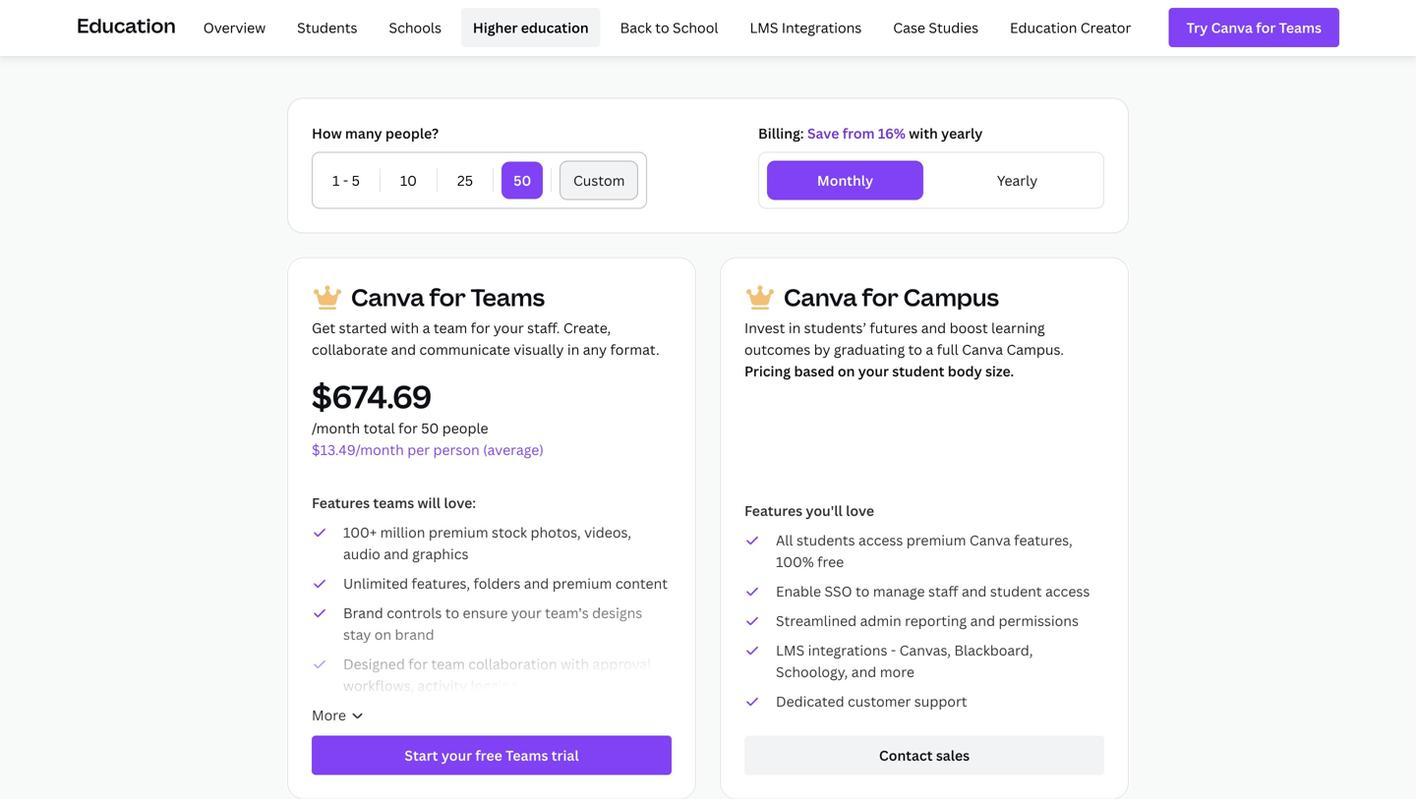 Task type: vqa. For each thing, say whether or not it's contained in the screenshot.
education
yes



Task type: locate. For each thing, give the bounding box(es) containing it.
higher
[[473, 18, 518, 37]]

studies
[[929, 18, 979, 37]]

students link
[[285, 8, 369, 47]]

creator
[[1081, 18, 1131, 37]]

education creator link
[[998, 8, 1143, 47]]

education
[[521, 18, 589, 37]]

menu bar
[[184, 8, 1143, 47]]

you
[[819, 18, 847, 40]]

is
[[737, 18, 749, 40]]

back to school
[[620, 18, 718, 37]]

schools link
[[377, 8, 453, 47]]

schools
[[389, 18, 441, 37]]

higher education link
[[461, 8, 600, 47]]

1 horizontal spatial education
[[1010, 18, 1077, 37]]

0 horizontal spatial education
[[77, 12, 176, 39]]

back
[[620, 18, 652, 37]]

lms integrations
[[750, 18, 862, 37]]

to
[[655, 18, 669, 37]]

integrations
[[782, 18, 862, 37]]

education element
[[77, 0, 1339, 55]]

education
[[77, 12, 176, 39], [1010, 18, 1077, 37]]

higher education
[[473, 18, 589, 37]]

which
[[601, 18, 646, 40]]

lms integrations link
[[738, 8, 874, 47]]

menu bar containing overview
[[184, 8, 1143, 47]]

for
[[792, 18, 815, 40]]



Task type: describe. For each thing, give the bounding box(es) containing it.
see
[[569, 18, 597, 40]]

right
[[753, 18, 789, 40]]

education for education creator
[[1010, 18, 1077, 37]]

back to school link
[[608, 8, 730, 47]]

lms
[[750, 18, 778, 37]]

students
[[297, 18, 357, 37]]

see which canva plan is right for you
[[569, 18, 847, 40]]

education creator
[[1010, 18, 1131, 37]]

education for education
[[77, 12, 176, 39]]

case
[[893, 18, 925, 37]]

canva
[[649, 18, 696, 40]]

menu bar inside "education" element
[[184, 8, 1143, 47]]

case studies link
[[881, 8, 990, 47]]

school
[[673, 18, 718, 37]]

plan
[[700, 18, 734, 40]]

overview link
[[191, 8, 277, 47]]

overview
[[203, 18, 266, 37]]

case studies
[[893, 18, 979, 37]]



